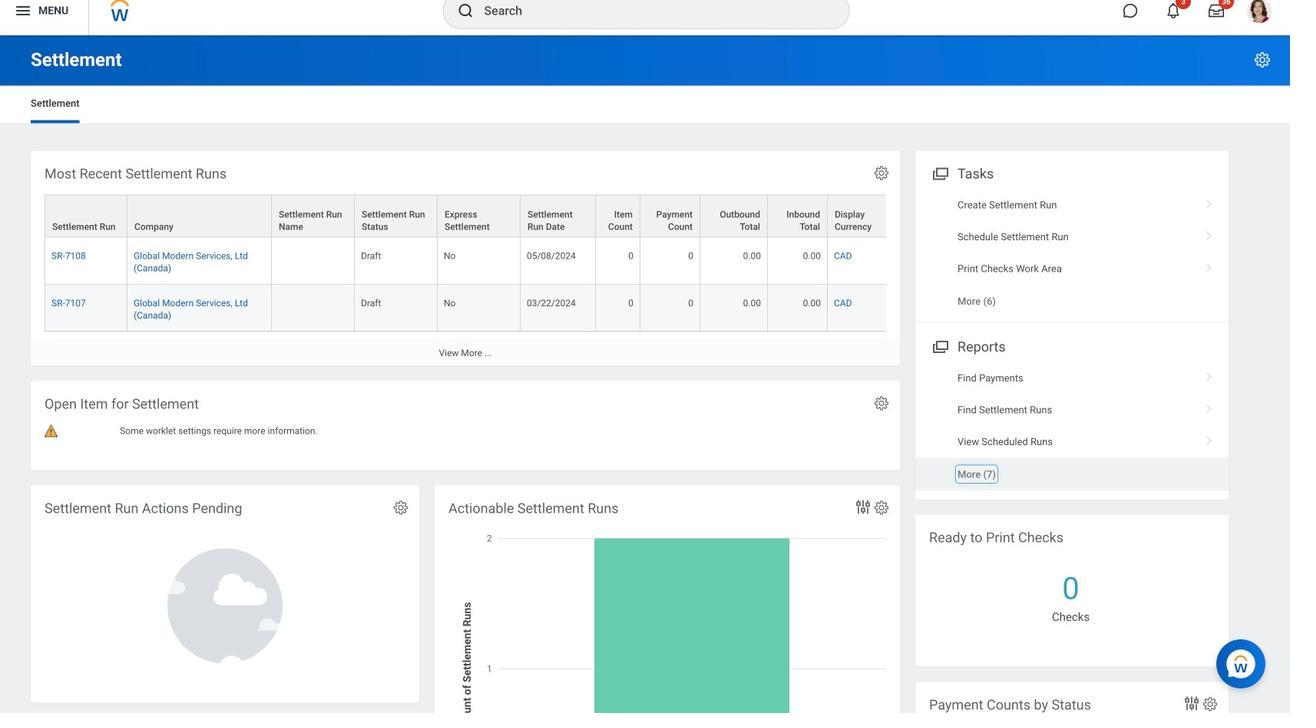 Task type: locate. For each thing, give the bounding box(es) containing it.
row
[[45, 195, 963, 239], [45, 238, 963, 285], [45, 285, 963, 332]]

settlement run actions pending element
[[31, 486, 420, 704]]

1 menu group image from the top
[[930, 163, 950, 183]]

column header
[[45, 195, 128, 239], [521, 195, 596, 239], [596, 195, 641, 239], [641, 195, 701, 239], [701, 195, 768, 239], [768, 195, 828, 239]]

1 chevron right image from the top
[[1200, 226, 1220, 241]]

configure this page image
[[1254, 51, 1272, 69]]

3 column header from the left
[[596, 195, 641, 239]]

1 column header from the left
[[45, 195, 128, 239]]

actionable settlement runs element
[[435, 486, 900, 714]]

1 vertical spatial menu group image
[[930, 336, 950, 357]]

2 list from the top
[[916, 363, 1229, 491]]

5 column header from the left
[[701, 195, 768, 239]]

configure and view chart data image left configure payment counts by status image
[[1183, 695, 1202, 713]]

Search Workday  search field
[[484, 0, 818, 28]]

search image
[[457, 2, 475, 20]]

1 horizontal spatial configure and view chart data image
[[1183, 695, 1202, 713]]

1 list from the top
[[916, 189, 1229, 317]]

1 vertical spatial chevron right image
[[1200, 431, 1220, 446]]

0 vertical spatial menu group image
[[930, 163, 950, 183]]

2 chevron right image from the top
[[1200, 258, 1220, 273]]

0 vertical spatial chevron right image
[[1200, 194, 1220, 209]]

configure and view chart data image inside actionable settlement runs element
[[854, 498, 873, 517]]

3 chevron right image from the top
[[1200, 367, 1220, 383]]

1 cell from the top
[[272, 238, 355, 285]]

menu group image
[[930, 163, 950, 183], [930, 336, 950, 357]]

1 vertical spatial list
[[916, 363, 1229, 491]]

inbox large image
[[1209, 3, 1225, 18]]

1 vertical spatial configure and view chart data image
[[1183, 695, 1202, 713]]

cell
[[272, 238, 355, 285], [272, 285, 355, 332]]

main content
[[0, 35, 1291, 714]]

chevron right image
[[1200, 194, 1220, 209], [1200, 431, 1220, 446]]

justify image
[[14, 2, 32, 20]]

chevron right image
[[1200, 226, 1220, 241], [1200, 258, 1220, 273], [1200, 367, 1220, 383], [1200, 399, 1220, 415]]

0 vertical spatial configure and view chart data image
[[854, 498, 873, 517]]

configure and view chart data image left configure actionable settlement runs image
[[854, 498, 873, 517]]

1 row from the top
[[45, 195, 963, 239]]

configure actionable settlement runs image
[[874, 500, 891, 517]]

configure payment counts by status image
[[1202, 697, 1219, 713]]

configure and view chart data image
[[854, 498, 873, 517], [1183, 695, 1202, 713]]

2 menu group image from the top
[[930, 336, 950, 357]]

0 vertical spatial list
[[916, 189, 1229, 317]]

profile logan mcneil image
[[1248, 0, 1272, 26]]

2 chevron right image from the top
[[1200, 431, 1220, 446]]

list item
[[916, 458, 1229, 491]]

4 chevron right image from the top
[[1200, 399, 1220, 415]]

3 row from the top
[[45, 285, 963, 332]]

banner
[[0, 0, 1291, 35]]

1 chevron right image from the top
[[1200, 194, 1220, 209]]

list
[[916, 189, 1229, 317], [916, 363, 1229, 491]]

2 row from the top
[[45, 238, 963, 285]]

0 horizontal spatial configure and view chart data image
[[854, 498, 873, 517]]



Task type: vqa. For each thing, say whether or not it's contained in the screenshot.
'Assignment'
no



Task type: describe. For each thing, give the bounding box(es) containing it.
configure and view chart data image for configure payment counts by status image
[[1183, 695, 1202, 713]]

most recent settlement runs element
[[31, 151, 963, 366]]

menu group image for 1st list from the top of the page
[[930, 163, 950, 183]]

4 column header from the left
[[641, 195, 701, 239]]

6 column header from the left
[[768, 195, 828, 239]]

menu group image for second list
[[930, 336, 950, 357]]

configure and view chart data image for configure actionable settlement runs image
[[854, 498, 873, 517]]

configure open item for settlement image
[[874, 395, 891, 412]]

configure most recent settlement runs image
[[874, 165, 891, 182]]

2 cell from the top
[[272, 285, 355, 332]]

notifications large image
[[1166, 3, 1182, 18]]

open item for settlement element
[[31, 381, 900, 471]]

ready to print checks element
[[916, 515, 1229, 667]]

2 column header from the left
[[521, 195, 596, 239]]



